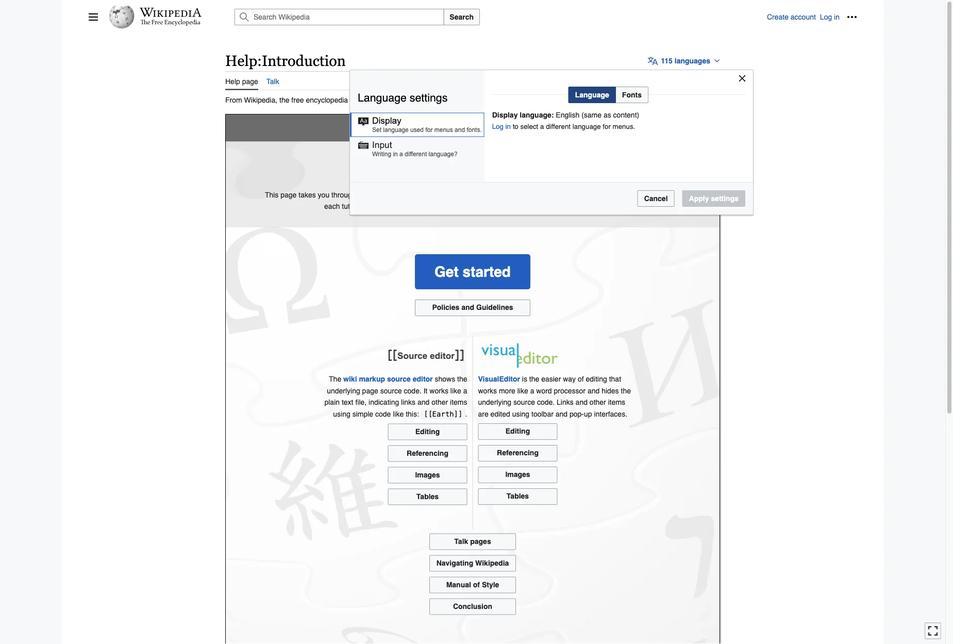 Task type: describe. For each thing, give the bounding box(es) containing it.
0 vertical spatial takes
[[299, 191, 316, 199]]

language inside display set language used for menus and fonts.
[[383, 126, 409, 133]]

code. inside shows the underlying page source code. it works like a plain text file, indicating links and other items using simple code like this:
[[404, 387, 422, 395]]

to inside main content
[[475, 118, 492, 139]]

shows
[[435, 375, 455, 383]]

set
[[364, 191, 374, 199]]

log inside personal tools navigation
[[821, 13, 833, 21]]

interested
[[511, 191, 543, 199]]

all
[[623, 191, 630, 199]]

to inside the "display language: english (same as content) log in to select a different language for menus."
[[513, 122, 519, 130]]

is the easier way of editing that works more like a word processor and hides the underlying source code. links and other items are edited using toolbar and pop-up interfaces.
[[478, 375, 631, 418]]

tutorials
[[384, 191, 409, 199]]

.
[[466, 410, 468, 418]]

minutes,
[[420, 202, 447, 210]]

1 horizontal spatial log in link
[[821, 13, 840, 21]]

basics,
[[644, 191, 667, 199]]

file,
[[356, 398, 367, 406]]

personal tools navigation
[[767, 9, 861, 25]]

introduction to wikipedia main content
[[221, 46, 727, 644]]

manual
[[446, 580, 471, 589]]

help page
[[225, 77, 258, 85]]

log in and more options image
[[847, 12, 858, 22]]

0 horizontal spatial you
[[318, 191, 330, 199]]

plain
[[325, 398, 340, 406]]

apply
[[689, 194, 709, 203]]

editing
[[586, 375, 607, 383]]

0 horizontal spatial introduction
[[262, 52, 346, 69]]

help for help : introduction
[[225, 52, 257, 69]]

works for underlying
[[478, 387, 497, 395]]

for inside display set language used for menus and fonts.
[[426, 126, 433, 133]]

through
[[332, 191, 356, 199]]

fullscreen image
[[928, 626, 939, 636]]

display for language:
[[492, 111, 518, 119]]

using inside is the easier way of editing that works more like a word processor and hides the underlying source code. links and other items are edited using toolbar and pop-up interfaces.
[[512, 410, 530, 418]]

talk pages link
[[430, 533, 516, 550]]

a left set
[[358, 191, 362, 199]]

languages
[[675, 57, 711, 65]]

editor
[[413, 375, 433, 383]]

2 vertical spatial of
[[473, 580, 480, 589]]

talk link
[[267, 71, 279, 89]]

it inside interested in contributing. it covers all the basics, and each tutorial takes only a few minutes, so you can become a proficient
[[594, 191, 598, 199]]

each
[[324, 202, 340, 210]]

navigating wikipedia link
[[430, 555, 516, 572]]

a inside the "display language: english (same as content) log in to select a different language for menus."
[[541, 122, 544, 130]]

editing link for the leftmost the images link
[[388, 424, 468, 440]]

wiki markup source editor link
[[344, 375, 433, 383]]

up
[[584, 410, 592, 418]]

and inside display set language used for menus and fonts.
[[455, 126, 465, 133]]

simple
[[353, 410, 373, 418]]

style
[[482, 580, 499, 589]]

the left free in the top of the page
[[280, 96, 290, 104]]

create account log in
[[767, 13, 840, 21]]

source up fonts
[[617, 77, 639, 85]]

editing link for the images link to the right
[[478, 423, 558, 440]]

visualeditor link
[[478, 375, 520, 383]]

takes inside interested in contributing. it covers all the basics, and each tutorial takes only a few minutes, so you can become a proficient
[[366, 202, 383, 210]]

view source link
[[599, 71, 639, 89]]

tables link for the leftmost the images link
[[388, 489, 468, 505]]

menus.
[[613, 122, 636, 130]]

proficient
[[520, 202, 549, 210]]

wikipedia image
[[140, 8, 202, 17]]

and up pop-
[[576, 398, 588, 406]]

page inside shows the underlying page source code. it works like a plain text file, indicating links and other items using simple code like this:
[[362, 387, 378, 395]]

cancel button
[[638, 190, 675, 207]]

the right hides
[[621, 387, 631, 395]]

text
[[342, 398, 354, 406]]

links
[[401, 398, 416, 406]]

settings for apply settings
[[711, 194, 739, 203]]

input writing in a different language?
[[372, 140, 458, 157]]

help : introduction
[[225, 52, 346, 69]]

fonts
[[622, 91, 642, 99]]

content)
[[614, 111, 640, 119]]

word
[[537, 387, 552, 395]]

wikipedia:visualeditor/user guide image
[[478, 341, 561, 370]]

pop-
[[570, 410, 584, 418]]

help for help page
[[225, 77, 240, 85]]

become
[[486, 202, 511, 210]]

works for other
[[430, 387, 449, 395]]

editing for editing link related to the images link to the right
[[506, 427, 530, 435]]

menus
[[435, 126, 453, 133]]

by
[[473, 162, 483, 173]]

language settings
[[358, 91, 448, 104]]

conclusion
[[453, 602, 493, 610]]

1 vertical spatial introduction
[[365, 118, 470, 139]]

started
[[463, 264, 511, 280]]

can
[[472, 202, 484, 210]]

settings for language settings
[[410, 91, 448, 104]]

tables for the images link to the right
[[507, 492, 529, 500]]

wiki
[[344, 375, 357, 383]]

fonts button
[[616, 87, 649, 103]]

language progressive image
[[648, 56, 658, 66]]

like right 'people'
[[516, 162, 530, 173]]

and inside interested in contributing. it covers all the basics, and each tutorial takes only a few minutes, so you can become a proficient
[[669, 191, 681, 199]]

this
[[265, 191, 279, 199]]

from wikipedia, the free encyclopedia
[[225, 96, 348, 104]]

policies and guidelines link
[[415, 300, 531, 316]]

apply settings button
[[683, 190, 746, 207]]

interfaces.
[[594, 410, 628, 418]]

0 vertical spatial wikipedia
[[497, 118, 581, 139]]

in inside personal tools navigation
[[835, 13, 840, 21]]

1 horizontal spatial images link
[[478, 467, 558, 483]]

that
[[609, 375, 622, 383]]

made
[[448, 162, 471, 173]]

language for language
[[575, 91, 610, 99]]

used
[[411, 126, 424, 133]]

referencing for "referencing" link corresponding to the leftmost the images link
[[407, 449, 449, 457]]

only
[[385, 202, 398, 210]]

language button
[[569, 87, 616, 103]]

free
[[292, 96, 304, 104]]

talk pages
[[455, 537, 491, 545]]

tables for the leftmost the images link
[[417, 492, 439, 500]]

search button
[[444, 9, 480, 25]]

like left this:
[[393, 410, 404, 418]]

way
[[563, 375, 576, 383]]

in inside interested in contributing. it covers all the basics, and each tutorial takes only a few minutes, so you can become a proficient
[[545, 191, 550, 199]]

edited
[[491, 410, 510, 418]]

referencing link for the leftmost the images link
[[388, 445, 468, 462]]

policies and guidelines
[[432, 303, 513, 312]]

navigating
[[437, 559, 474, 567]]

this:
[[406, 410, 419, 418]]

other inside shows the underlying page source code. it works like a plain text file, indicating links and other items using simple code like this:
[[432, 398, 448, 406]]

source inside shows the underlying page source code. it works like a plain text file, indicating links and other items using simple code like this:
[[380, 387, 402, 395]]

[[earth]] .
[[424, 410, 468, 418]]



Task type: locate. For each thing, give the bounding box(es) containing it.
shows the underlying page source code. it works like a plain text file, indicating links and other items using simple code like this:
[[325, 375, 468, 418]]

underlying
[[327, 387, 360, 395], [478, 398, 512, 406]]

tables link for the images link to the right
[[478, 488, 558, 505]]

1 vertical spatial you
[[459, 202, 470, 210]]

settings
[[410, 91, 448, 104], [711, 194, 739, 203]]

language down the (same at the right
[[573, 122, 601, 130]]

it inside shows the underlying page source code. it works like a plain text file, indicating links and other items using simple code like this:
[[424, 387, 428, 395]]

2 items from the left
[[608, 398, 626, 406]]

and right cancel
[[669, 191, 681, 199]]

covers
[[600, 191, 621, 199]]

display inside display set language used for menus and fonts.
[[372, 116, 402, 125]]

the free encyclopedia image
[[141, 20, 201, 26]]

0 horizontal spatial tables
[[417, 492, 439, 500]]

115
[[661, 57, 673, 65]]

2 horizontal spatial page
[[362, 387, 378, 395]]

wikipedia up style
[[476, 559, 509, 567]]

0 horizontal spatial works
[[430, 387, 449, 395]]

settings right apply
[[711, 194, 739, 203]]

log inside the "display language: english (same as content) log in to select a different language for menus."
[[492, 122, 504, 130]]

1 items from the left
[[450, 398, 468, 406]]

items up .
[[450, 398, 468, 406]]

0 horizontal spatial settings
[[410, 91, 448, 104]]

1 horizontal spatial underlying
[[478, 398, 512, 406]]

1 horizontal spatial items
[[608, 398, 626, 406]]

other up [[earth]]
[[432, 398, 448, 406]]

language for language settings
[[358, 91, 407, 104]]

wikipedia up people like link on the right top of the page
[[497, 118, 581, 139]]

is down language?
[[438, 162, 445, 173]]

different down english
[[546, 122, 571, 130]]

referencing link down the edited
[[478, 445, 558, 462]]

0 horizontal spatial editing
[[416, 427, 440, 435]]

1 horizontal spatial you
[[459, 202, 470, 210]]

language right set
[[383, 126, 409, 133]]

introduction up talk link
[[262, 52, 346, 69]]

code. down word
[[537, 398, 555, 406]]

help up 'from'
[[225, 77, 240, 85]]

1 horizontal spatial settings
[[711, 194, 739, 203]]

the wiki markup source editor
[[329, 375, 433, 383]]

view
[[599, 77, 615, 85]]

1 horizontal spatial log
[[821, 13, 833, 21]]

0 horizontal spatial for
[[426, 126, 433, 133]]

and inside policies and guidelines link
[[462, 303, 475, 312]]

0 vertical spatial you
[[318, 191, 330, 199]]

introduction to wikipedia
[[365, 118, 581, 139]]

1 works from the left
[[430, 387, 449, 395]]

log right fonts.
[[492, 122, 504, 130]]

using down text on the bottom left of page
[[333, 410, 351, 418]]

manual of style
[[446, 580, 499, 589]]

0 vertical spatial introduction
[[262, 52, 346, 69]]

works down visualeditor
[[478, 387, 497, 395]]

like right the more
[[518, 387, 529, 395]]

the right shows
[[457, 375, 468, 383]]

editing link
[[478, 423, 558, 440], [388, 424, 468, 440]]

0 horizontal spatial referencing link
[[388, 445, 468, 462]]

you up each
[[318, 191, 330, 199]]

referencing for "referencing" link for the images link to the right
[[497, 449, 539, 457]]

to right menus
[[475, 118, 492, 139]]

as
[[604, 111, 612, 119]]

the right all
[[632, 191, 642, 199]]

you inside interested in contributing. it covers all the basics, and each tutorial takes only a few minutes, so you can become a proficient
[[459, 202, 470, 210]]

toolbar
[[532, 410, 554, 418]]

1 horizontal spatial talk
[[455, 537, 468, 545]]

help inside help page link
[[225, 77, 240, 85]]

in inside input writing in a different language?
[[393, 151, 398, 157]]

works inside is the easier way of editing that works more like a word processor and hides the underlying source code. links and other items are edited using toolbar and pop-up interfaces.
[[478, 387, 497, 395]]

navigating wikipedia
[[437, 559, 509, 567]]

source left editor
[[387, 375, 411, 383]]

1 horizontal spatial page
[[281, 191, 297, 199]]

other inside is the easier way of editing that works more like a word processor and hides the underlying source code. links and other items are edited using toolbar and pop-up interfaces.
[[590, 398, 606, 406]]

referencing link
[[478, 445, 558, 462], [388, 445, 468, 462]]

1 vertical spatial log in link
[[492, 122, 511, 130]]

images for the images link to the right
[[506, 470, 531, 479]]

to left select
[[513, 122, 519, 130]]

like inside is the easier way of editing that works more like a word processor and hides the underlying source code. links and other items are edited using toolbar and pop-up interfaces.
[[518, 387, 529, 395]]

items inside shows the underlying page source code. it works like a plain text file, indicating links and other items using simple code like this:
[[450, 398, 468, 406]]

1 horizontal spatial images
[[506, 470, 531, 479]]

from
[[225, 96, 242, 104]]

1 vertical spatial page
[[281, 191, 297, 199]]

0 vertical spatial is
[[438, 162, 445, 173]]

the up word
[[530, 375, 540, 383]]

and right policies
[[462, 303, 475, 312]]

create account link
[[767, 13, 816, 21]]

encyclopedia
[[306, 96, 348, 104]]

1 vertical spatial wikipedia
[[395, 162, 436, 173]]

policies
[[432, 303, 460, 312]]

0 horizontal spatial log in link
[[492, 122, 511, 130]]

the
[[329, 375, 342, 383]]

display for set
[[372, 116, 402, 125]]

hides
[[602, 387, 619, 395]]

it left the covers
[[594, 191, 598, 199]]

markup
[[359, 375, 385, 383]]

help
[[225, 52, 257, 69], [225, 77, 240, 85]]

easier
[[542, 375, 561, 383]]

search
[[450, 13, 474, 21]]

and
[[455, 126, 465, 133], [669, 191, 681, 199], [462, 303, 475, 312], [588, 387, 600, 395], [418, 398, 430, 406], [576, 398, 588, 406], [556, 410, 568, 418]]

wikipedia down input writing in a different language?
[[395, 162, 436, 173]]

fonts.
[[467, 126, 482, 133]]

in right writing in the top of the page
[[393, 151, 398, 157]]

to
[[475, 118, 492, 139], [513, 122, 519, 130]]

0 horizontal spatial takes
[[299, 191, 316, 199]]

items inside is the easier way of editing that works more like a word processor and hides the underlying source code. links and other items are edited using toolbar and pop-up interfaces.
[[608, 398, 626, 406]]

links
[[557, 398, 574, 406]]

language
[[575, 91, 610, 99], [358, 91, 407, 104]]

talk left pages
[[455, 537, 468, 545]]

and left fonts.
[[455, 126, 465, 133]]

1 other from the left
[[432, 398, 448, 406]]

page up wikipedia,
[[242, 77, 258, 85]]

0 horizontal spatial log
[[492, 122, 504, 130]]

different inside input writing in a different language?
[[405, 151, 427, 157]]

1 vertical spatial takes
[[366, 202, 383, 210]]

1 horizontal spatial is
[[522, 375, 528, 383]]

display language: english (same as content) log in to select a different language for menus.
[[492, 111, 640, 130]]

a inside is the easier way of editing that works more like a word processor and hides the underlying source code. links and other items are edited using toolbar and pop-up interfaces.
[[531, 387, 535, 395]]

referencing link for the images link to the right
[[478, 445, 558, 462]]

works inside shows the underlying page source code. it works like a plain text file, indicating links and other items using simple code like this:
[[430, 387, 449, 395]]

0 horizontal spatial it
[[424, 387, 428, 395]]

0 vertical spatial it
[[594, 191, 598, 199]]

0 vertical spatial log in link
[[821, 13, 840, 21]]

for right used
[[426, 126, 433, 133]]

0 horizontal spatial page
[[242, 77, 258, 85]]

works down shows
[[430, 387, 449, 395]]

english
[[556, 111, 580, 119]]

at
[[433, 191, 439, 199]]

different down used
[[405, 151, 427, 157]]

of inside is the easier way of editing that works more like a word processor and hides the underlying source code. links and other items are edited using toolbar and pop-up interfaces.
[[578, 375, 584, 383]]

page for help
[[242, 77, 258, 85]]

display left 'language:'
[[492, 111, 518, 119]]

2 works from the left
[[478, 387, 497, 395]]

introduction up input writing in a different language?
[[365, 118, 470, 139]]

0 horizontal spatial items
[[450, 398, 468, 406]]

and down links
[[556, 410, 568, 418]]

of left style
[[473, 580, 480, 589]]

of right way on the right of the page
[[578, 375, 584, 383]]

items up interfaces.
[[608, 398, 626, 406]]

help up help page link
[[225, 52, 257, 69]]

menu image
[[88, 12, 99, 22]]

tutorial
[[342, 202, 364, 210]]

0 vertical spatial underlying
[[327, 387, 360, 395]]

it down editor
[[424, 387, 428, 395]]

a inside shows the underlying page source code. it works like a plain text file, indicating links and other items using simple code like this:
[[464, 387, 468, 395]]

1 horizontal spatial works
[[478, 387, 497, 395]]

0 vertical spatial help
[[225, 52, 257, 69]]

you right the so
[[459, 202, 470, 210]]

0 vertical spatial log
[[821, 13, 833, 21]]

create
[[767, 13, 789, 21]]

1 vertical spatial is
[[522, 375, 528, 383]]

takes down set
[[366, 202, 383, 210]]

language?
[[429, 151, 458, 157]]

display set language used for menus and fonts.
[[372, 116, 482, 133]]

referencing down this:
[[407, 449, 449, 457]]

Search search field
[[222, 9, 767, 25]]

for
[[603, 122, 611, 130], [426, 126, 433, 133]]

underlying up text on the bottom left of page
[[327, 387, 360, 395]]

is down wikipedia:visualeditor/user guide image
[[522, 375, 528, 383]]

2 horizontal spatial of
[[578, 375, 584, 383]]

1 vertical spatial help
[[225, 77, 240, 85]]

source down wiki markup source editor link
[[380, 387, 402, 395]]

using inside shows the underlying page source code. it works like a plain text file, indicating links and other items using simple code like this:
[[333, 410, 351, 418]]

0 horizontal spatial talk
[[267, 77, 279, 85]]

0 horizontal spatial language
[[358, 91, 407, 104]]

select
[[521, 122, 539, 130]]

the inside shows the underlying page source code. it works like a plain text file, indicating links and other items using simple code like this:
[[457, 375, 468, 383]]

talk for talk pages
[[455, 537, 468, 545]]

1 horizontal spatial different
[[546, 122, 571, 130]]

works
[[430, 387, 449, 395], [478, 387, 497, 395]]

1 horizontal spatial of
[[473, 580, 480, 589]]

1 horizontal spatial referencing
[[497, 449, 539, 457]]

a right select
[[541, 122, 544, 130]]

0 horizontal spatial of
[[376, 191, 382, 199]]

1 vertical spatial it
[[424, 387, 428, 395]]

language:
[[520, 111, 554, 119]]

1 horizontal spatial other
[[590, 398, 606, 406]]

like
[[516, 162, 530, 173], [451, 387, 462, 395], [518, 387, 529, 395], [393, 410, 404, 418]]

wikipedia is made by people like
[[395, 162, 533, 173]]

0 vertical spatial talk
[[267, 77, 279, 85]]

code. inside is the easier way of editing that works more like a word processor and hides the underlying source code. links and other items are edited using toolbar and pop-up interfaces.
[[537, 398, 555, 406]]

0 horizontal spatial to
[[475, 118, 492, 139]]

1 horizontal spatial code.
[[537, 398, 555, 406]]

0 vertical spatial of
[[376, 191, 382, 199]]

language up set
[[358, 91, 407, 104]]

is inside is the easier way of editing that works more like a word processor and hides the underlying source code. links and other items are edited using toolbar and pop-up interfaces.
[[522, 375, 528, 383]]

help page link
[[225, 71, 258, 90]]

people
[[485, 162, 513, 173]]

2 help from the top
[[225, 77, 240, 85]]

1 vertical spatial underlying
[[478, 398, 512, 406]]

pages
[[470, 537, 491, 545]]

in inside the "display language: english (same as content) log in to select a different language for menus."
[[506, 122, 511, 130]]

1 horizontal spatial language
[[573, 122, 601, 130]]

0 horizontal spatial code.
[[404, 387, 422, 395]]

0 horizontal spatial referencing
[[407, 449, 449, 457]]

0 vertical spatial page
[[242, 77, 258, 85]]

1 horizontal spatial takes
[[366, 202, 383, 210]]

log in link left log in and more options icon in the top of the page
[[821, 13, 840, 21]]

processor
[[554, 387, 586, 395]]

1 vertical spatial of
[[578, 375, 584, 383]]

2 other from the left
[[590, 398, 606, 406]]

editing down this:
[[416, 427, 440, 435]]

1 horizontal spatial referencing link
[[478, 445, 558, 462]]

of
[[376, 191, 382, 199], [578, 375, 584, 383], [473, 580, 480, 589]]

language down read
[[575, 91, 610, 99]]

of right set
[[376, 191, 382, 199]]

0 horizontal spatial other
[[432, 398, 448, 406]]

1 horizontal spatial for
[[603, 122, 611, 130]]

different inside the "display language: english (same as content) log in to select a different language for menus."
[[546, 122, 571, 130]]

like down shows
[[451, 387, 462, 395]]

input
[[372, 140, 392, 150]]

page for this
[[281, 191, 297, 199]]

1 horizontal spatial display
[[492, 111, 518, 119]]

guidelines
[[477, 303, 513, 312]]

underlying up the edited
[[478, 398, 512, 406]]

1 vertical spatial log
[[492, 122, 504, 130]]

2 using from the left
[[512, 410, 530, 418]]

other up up
[[590, 398, 606, 406]]

0 horizontal spatial is
[[438, 162, 445, 173]]

1 horizontal spatial to
[[513, 122, 519, 130]]

different
[[546, 122, 571, 130], [405, 151, 427, 157]]

1 vertical spatial different
[[405, 151, 427, 157]]

1 vertical spatial code.
[[537, 398, 555, 406]]

0 horizontal spatial images
[[415, 471, 440, 479]]

images for the leftmost the images link
[[415, 471, 440, 479]]

language inside "button"
[[575, 91, 610, 99]]

0 horizontal spatial images link
[[388, 467, 468, 483]]

a down interested
[[513, 202, 518, 210]]

language inside the "display language: english (same as content) log in to select a different language for menus."
[[573, 122, 601, 130]]

0 vertical spatial code.
[[404, 387, 422, 395]]

2 vertical spatial page
[[362, 387, 378, 395]]

interested in contributing. it covers all the basics, and each tutorial takes only a few minutes, so you can become a proficient
[[324, 191, 681, 210]]

1 horizontal spatial introduction
[[365, 118, 470, 139]]

so
[[449, 202, 456, 210]]

1 using from the left
[[333, 410, 351, 418]]

0 horizontal spatial tables link
[[388, 489, 468, 505]]

images link
[[478, 467, 558, 483], [388, 467, 468, 483]]

1 horizontal spatial using
[[512, 410, 530, 418]]

0 horizontal spatial language
[[383, 126, 409, 133]]

manual of style link
[[430, 577, 516, 593]]

page down markup
[[362, 387, 378, 395]]

cancel
[[645, 194, 668, 203]]

are
[[478, 410, 489, 418]]

for down "as"
[[603, 122, 611, 130]]

1 horizontal spatial editing link
[[478, 423, 558, 440]]

account
[[791, 13, 816, 21]]

a left word
[[531, 387, 535, 395]]

view source
[[599, 77, 639, 85]]

0 horizontal spatial underlying
[[327, 387, 360, 395]]

source inside is the easier way of editing that works more like a word processor and hides the underlying source code. links and other items are edited using toolbar and pop-up interfaces.
[[514, 398, 535, 406]]

log right account
[[821, 13, 833, 21]]

editing down the edited
[[506, 427, 530, 435]]

wikipedia
[[497, 118, 581, 139], [395, 162, 436, 173], [476, 559, 509, 567]]

few
[[406, 202, 418, 210]]

1 horizontal spatial tables link
[[478, 488, 558, 505]]

in left select
[[506, 122, 511, 130]]

page right this on the top
[[281, 191, 297, 199]]

0 horizontal spatial using
[[333, 410, 351, 418]]

talk
[[267, 77, 279, 85], [455, 537, 468, 545]]

referencing link down this:
[[388, 445, 468, 462]]

in up proficient
[[545, 191, 550, 199]]

1 vertical spatial talk
[[455, 537, 468, 545]]

Search Wikipedia search field
[[235, 9, 444, 25]]

and inside shows the underlying page source code. it works like a plain text file, indicating links and other items using simple code like this:
[[418, 398, 430, 406]]

underlying inside is the easier way of editing that works more like a word processor and hides the underlying source code. links and other items are edited using toolbar and pop-up interfaces.
[[478, 398, 512, 406]]

code. up links
[[404, 387, 422, 395]]

source down the more
[[514, 398, 535, 406]]

a right writing in the top of the page
[[400, 151, 403, 157]]

0 horizontal spatial display
[[372, 116, 402, 125]]

visualeditor
[[478, 375, 520, 383]]

0 vertical spatial settings
[[410, 91, 448, 104]]

for inside the "display language: english (same as content) log in to select a different language for menus."
[[603, 122, 611, 130]]

wikipedia,
[[244, 96, 278, 104]]

underlying inside shows the underlying page source code. it works like a plain text file, indicating links and other items using simple code like this:
[[327, 387, 360, 395]]

settings up display set language used for menus and fonts.
[[410, 91, 448, 104]]

writing
[[372, 151, 392, 157]]

editing for editing link for the leftmost the images link
[[416, 427, 440, 435]]

indicating
[[369, 398, 399, 406]]

a left few
[[400, 202, 404, 210]]

1 horizontal spatial it
[[594, 191, 598, 199]]

and right links
[[418, 398, 430, 406]]

talk for talk
[[267, 77, 279, 85]]

a inside input writing in a different language?
[[400, 151, 403, 157]]

115 languages
[[661, 57, 711, 65]]

using
[[333, 410, 351, 418], [512, 410, 530, 418]]

0 vertical spatial different
[[546, 122, 571, 130]]

referencing down the edited
[[497, 449, 539, 457]]

display up set
[[372, 116, 402, 125]]

settings inside "button"
[[711, 194, 739, 203]]

1 horizontal spatial tables
[[507, 492, 529, 500]]

0 horizontal spatial editing link
[[388, 424, 468, 440]]

and down editing
[[588, 387, 600, 395]]

1 horizontal spatial editing
[[506, 427, 530, 435]]

in left log in and more options icon in the top of the page
[[835, 13, 840, 21]]

talk up wikipedia,
[[267, 77, 279, 85]]

apply settings
[[689, 194, 739, 203]]

help:wikitext image
[[385, 341, 468, 370]]

display inside the "display language: english (same as content) log in to select a different language for menus."
[[492, 111, 518, 119]]

1 vertical spatial settings
[[711, 194, 739, 203]]

editing link down this:
[[388, 424, 468, 440]]

1 horizontal spatial language
[[575, 91, 610, 99]]

1 help from the top
[[225, 52, 257, 69]]

using right the edited
[[512, 410, 530, 418]]

a up .
[[464, 387, 468, 395]]

takes right this on the top
[[299, 191, 316, 199]]

2 vertical spatial wikipedia
[[476, 559, 509, 567]]

this page takes you through a set of tutorials aimed at
[[265, 191, 441, 199]]

0 horizontal spatial different
[[405, 151, 427, 157]]

log in link right fonts.
[[492, 122, 511, 130]]

the inside interested in contributing. it covers all the basics, and each tutorial takes only a few minutes, so you can become a proficient
[[632, 191, 642, 199]]

editing link down the edited
[[478, 423, 558, 440]]



Task type: vqa. For each thing, say whether or not it's contained in the screenshot.
play at the right
no



